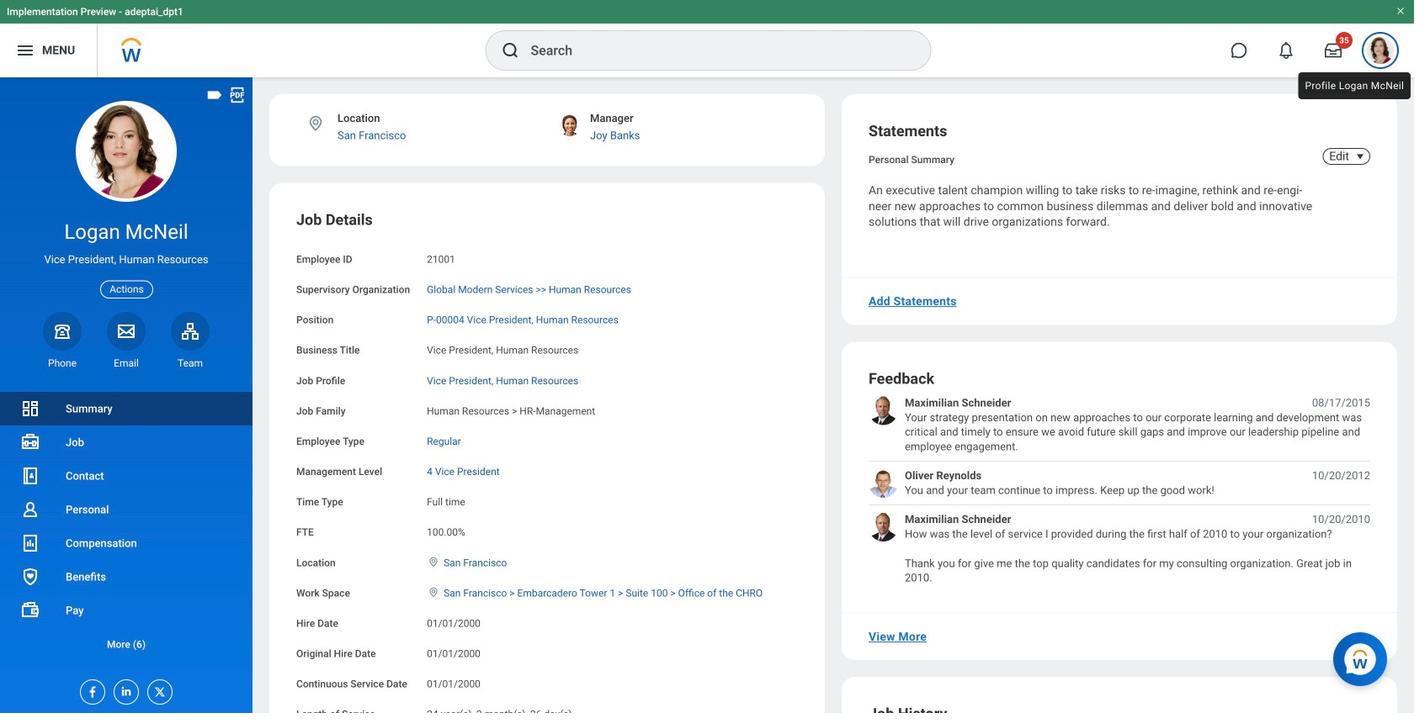 Task type: describe. For each thing, give the bounding box(es) containing it.
summary image
[[20, 399, 40, 419]]

search image
[[500, 40, 521, 61]]

employee's photo (oliver reynolds) image
[[869, 469, 898, 498]]

0 horizontal spatial list
[[0, 392, 253, 662]]

profile logan mcneil image
[[1367, 37, 1394, 67]]

full time element
[[427, 493, 465, 508]]

0 vertical spatial location image
[[306, 114, 325, 133]]

close environment banner image
[[1396, 6, 1406, 16]]

inbox large image
[[1325, 42, 1342, 59]]

2 employee's photo (maximilian schneider) image from the top
[[869, 513, 898, 542]]

x image
[[148, 681, 167, 699]]

linkedin image
[[114, 681, 133, 699]]

view team image
[[180, 321, 200, 342]]

phone logan mcneil element
[[43, 357, 82, 370]]

email logan mcneil element
[[107, 357, 146, 370]]

pay image
[[20, 601, 40, 621]]

view printable version (pdf) image
[[228, 86, 247, 104]]

1 vertical spatial location image
[[427, 557, 440, 568]]

2 vertical spatial location image
[[427, 587, 440, 599]]

1 horizontal spatial list
[[869, 396, 1370, 586]]

tag image
[[205, 86, 224, 104]]



Task type: locate. For each thing, give the bounding box(es) containing it.
1 vertical spatial employee's photo (maximilian schneider) image
[[869, 513, 898, 542]]

compensation image
[[20, 534, 40, 554]]

tooltip
[[1295, 69, 1414, 103]]

employee's photo (maximilian schneider) image down employee's photo (oliver reynolds)
[[869, 513, 898, 542]]

navigation pane region
[[0, 77, 253, 714]]

Search Workday  search field
[[531, 32, 896, 69]]

banner
[[0, 0, 1414, 77]]

location image
[[306, 114, 325, 133], [427, 557, 440, 568], [427, 587, 440, 599]]

notifications large image
[[1278, 42, 1295, 59]]

justify image
[[15, 40, 35, 61]]

employee's photo (maximilian schneider) image
[[869, 396, 898, 425], [869, 513, 898, 542]]

phone image
[[51, 321, 74, 342]]

personal image
[[20, 500, 40, 520]]

facebook image
[[81, 681, 99, 699]]

personal summary element
[[869, 151, 954, 166]]

list
[[0, 392, 253, 662], [869, 396, 1370, 586]]

job image
[[20, 433, 40, 453]]

contact image
[[20, 466, 40, 486]]

0 vertical spatial employee's photo (maximilian schneider) image
[[869, 396, 898, 425]]

team logan mcneil element
[[171, 357, 210, 370]]

1 employee's photo (maximilian schneider) image from the top
[[869, 396, 898, 425]]

benefits image
[[20, 567, 40, 587]]

mail image
[[116, 321, 136, 342]]

employee's photo (maximilian schneider) image up employee's photo (oliver reynolds)
[[869, 396, 898, 425]]

group
[[296, 210, 798, 714]]



Task type: vqa. For each thing, say whether or not it's contained in the screenshot.
close environment banner image
yes



